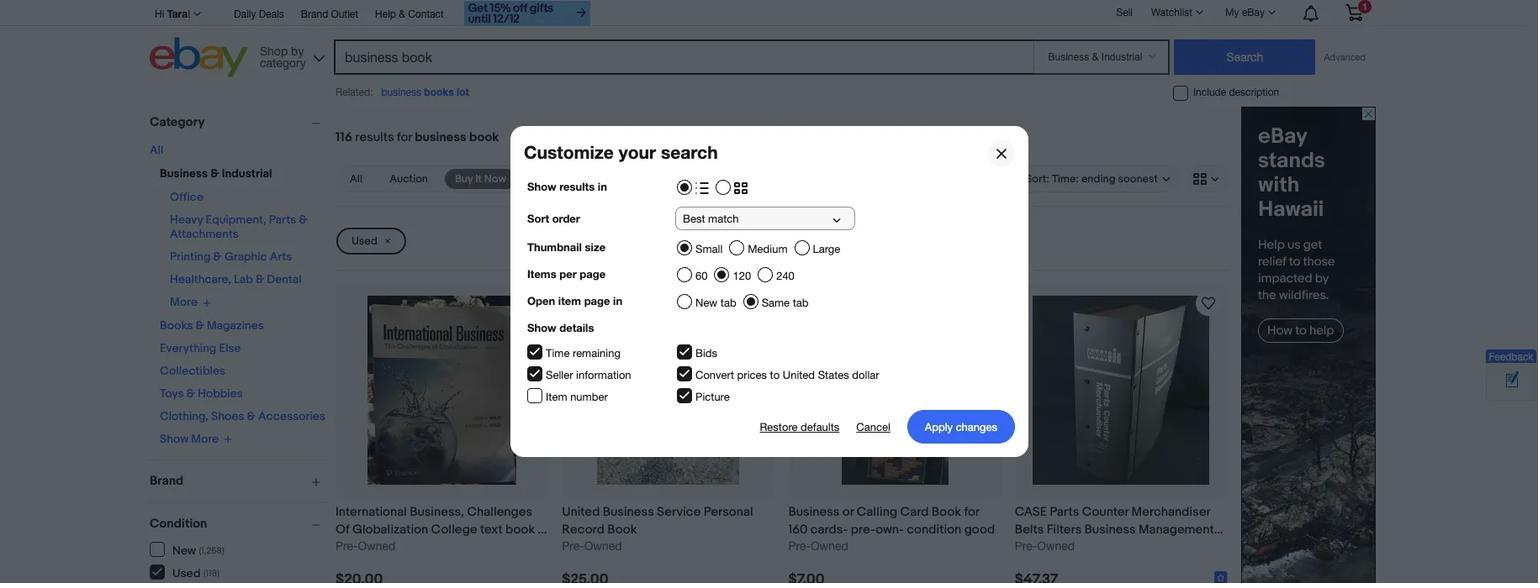 Task type: locate. For each thing, give the bounding box(es) containing it.
show down open at bottom left
[[527, 321, 556, 335]]

items per page
[[527, 267, 605, 281]]

office link
[[170, 190, 204, 204]]

pre- down the of
[[336, 540, 358, 554]]

business up record on the left
[[603, 505, 654, 521]]

your shopping cart contains 1 item image
[[1345, 4, 1364, 21]]

owned down globalization
[[358, 540, 396, 554]]

2 vertical spatial show
[[160, 432, 189, 446]]

show for show details
[[527, 321, 556, 335]]

accessories
[[258, 409, 325, 423]]

0 horizontal spatial book
[[607, 523, 637, 538]]

1 vertical spatial page
[[584, 294, 610, 308]]

case parts counter merchandiser belts filters business management manual book heading
[[1015, 505, 1223, 556]]

cancel button
[[856, 410, 890, 444]]

business or calling card book for 160 cards- pre-own- condition good pre-owned
[[788, 505, 995, 554]]

1 horizontal spatial for
[[964, 505, 979, 521]]

120
[[733, 270, 751, 283]]

business up cards-
[[788, 505, 840, 521]]

1 horizontal spatial tab
[[792, 297, 808, 310]]

apply
[[925, 421, 953, 434]]

more down clothing,
[[191, 432, 219, 446]]

book down filters
[[1059, 540, 1088, 556]]

sell
[[1116, 6, 1133, 18]]

page right item
[[584, 294, 610, 308]]

search for save this search
[[596, 131, 628, 144]]

business inside united business service personal record book pre-owned
[[603, 505, 654, 521]]

0 horizontal spatial for
[[397, 130, 412, 146]]

0 vertical spatial book
[[932, 505, 961, 521]]

of
[[336, 523, 350, 538]]

united
[[782, 369, 815, 382], [562, 505, 600, 521]]

equipment,
[[206, 213, 266, 227]]

0 vertical spatial united
[[782, 369, 815, 382]]

owned inside business or calling card book for 160 cards- pre-own- condition good pre-owned
[[811, 540, 848, 554]]

include
[[1193, 87, 1226, 98]]

1 horizontal spatial results
[[559, 180, 594, 193]]

parts inside the office heavy equipment, parts & attachments printing & graphic arts healthcare, lab & dental
[[269, 213, 296, 227]]

all link
[[150, 143, 164, 157], [340, 169, 373, 189]]

search inside save this search button
[[596, 131, 628, 144]]

all down category
[[150, 143, 164, 157]]

0 vertical spatial new
[[695, 297, 717, 310]]

book up the condition
[[932, 505, 961, 521]]

3 owned from the left
[[811, 540, 848, 554]]

counter
[[1082, 505, 1129, 521]]

1 horizontal spatial all link
[[340, 169, 373, 189]]

2 vertical spatial book
[[1059, 540, 1088, 556]]

results right 116
[[355, 130, 394, 146]]

1 horizontal spatial all
[[350, 172, 363, 186]]

banner containing sell
[[150, 0, 1376, 82]]

0 horizontal spatial united
[[562, 505, 600, 521]]

0 horizontal spatial tab
[[720, 297, 736, 310]]

1 horizontal spatial new
[[695, 297, 717, 310]]

tab for same tab
[[792, 297, 808, 310]]

0 vertical spatial show
[[527, 180, 556, 193]]

& right help
[[399, 8, 405, 20]]

2 pre- from the left
[[562, 540, 584, 554]]

pre-owned down belts
[[1015, 540, 1075, 554]]

watch united business service personal record book image
[[746, 294, 766, 314]]

0 horizontal spatial used
[[172, 566, 201, 581]]

1 horizontal spatial search
[[661, 142, 718, 163]]

1 vertical spatial results
[[559, 180, 594, 193]]

include description
[[1193, 87, 1279, 98]]

used
[[352, 235, 378, 248], [172, 566, 201, 581]]

customize
[[524, 142, 613, 163]]

0 vertical spatial parts
[[269, 213, 296, 227]]

0 vertical spatial page
[[579, 267, 605, 281]]

defaults
[[800, 421, 839, 434]]

help
[[375, 8, 396, 20]]

pre- down record on the left
[[562, 540, 584, 554]]

tab left watch united business service personal record book icon
[[720, 297, 736, 310]]

parts up arts
[[269, 213, 296, 227]]

show
[[527, 180, 556, 193], [527, 321, 556, 335], [160, 432, 189, 446]]

book inside united business service personal record book pre-owned
[[607, 523, 637, 538]]

show inside button
[[160, 432, 189, 446]]

international business, challenges of globalization college text book 9 edition heading
[[336, 505, 547, 556]]

owned
[[358, 540, 396, 554], [584, 540, 622, 554], [811, 540, 848, 554], [1037, 540, 1075, 554]]

1 vertical spatial book
[[505, 523, 535, 538]]

to
[[770, 369, 779, 382]]

international business, challenges of globalization college text book 9 edition image
[[368, 296, 517, 485]]

results up order
[[559, 180, 594, 193]]

0 horizontal spatial results
[[355, 130, 394, 146]]

industrial
[[222, 167, 272, 181]]

parts
[[269, 213, 296, 227], [1050, 505, 1079, 521]]

feedback
[[1489, 352, 1534, 364]]

save this search button
[[509, 124, 633, 152]]

2 pre-owned from the left
[[1015, 540, 1075, 554]]

clothing,
[[160, 409, 209, 423]]

get an extra 15% off image
[[464, 1, 590, 26]]

all down 116
[[350, 172, 363, 186]]

in right item
[[613, 294, 622, 308]]

hobbies
[[198, 386, 243, 401]]

number
[[570, 391, 607, 404]]

2 horizontal spatial book
[[1059, 540, 1088, 556]]

states
[[818, 369, 849, 382]]

related:
[[336, 87, 373, 98]]

pre- down 160
[[788, 540, 811, 554]]

book up "buy it now"
[[469, 130, 499, 146]]

used (118)
[[172, 566, 220, 581]]

buy
[[455, 172, 473, 186]]

for up auction
[[397, 130, 412, 146]]

new for new tab
[[695, 297, 717, 310]]

customize your search dialog
[[0, 0, 1538, 584]]

heavy
[[170, 213, 203, 227]]

pre-owned down the of
[[336, 540, 396, 554]]

brand outlet link
[[301, 6, 358, 24]]

1 vertical spatial show
[[527, 321, 556, 335]]

united right to
[[782, 369, 815, 382]]

0 horizontal spatial new
[[172, 544, 196, 558]]

pre- inside united business service personal record book pre-owned
[[562, 540, 584, 554]]

toys
[[160, 386, 184, 401]]

0 horizontal spatial search
[[596, 131, 628, 144]]

& down the attachments
[[213, 250, 222, 264]]

dental
[[267, 273, 302, 287]]

book right record on the left
[[607, 523, 637, 538]]

everything
[[160, 341, 216, 355]]

0 horizontal spatial all
[[150, 143, 164, 157]]

search inside "customize your search" dialog
[[661, 142, 718, 163]]

same tab
[[761, 297, 808, 310]]

cancel
[[856, 421, 890, 434]]

business left books
[[381, 87, 421, 98]]

customize your search
[[524, 142, 718, 163]]

parts inside case parts counter merchandiser belts filters business management manual book
[[1050, 505, 1079, 521]]

& up 'everything else' "link" at left
[[196, 318, 204, 333]]

1 horizontal spatial book
[[932, 505, 961, 521]]

calling
[[857, 505, 898, 521]]

business down books
[[415, 130, 467, 146]]

bids
[[695, 347, 717, 360]]

book left the '9'
[[505, 523, 535, 538]]

new up the used (118)
[[172, 544, 196, 558]]

owned down filters
[[1037, 540, 1075, 554]]

edition
[[336, 540, 375, 556]]

advertisement region
[[1241, 107, 1376, 584]]

pre- down belts
[[1015, 540, 1037, 554]]

more button
[[170, 295, 211, 310]]

0 vertical spatial business
[[381, 87, 421, 98]]

my ebay link
[[1216, 3, 1283, 23]]

0 vertical spatial used
[[352, 235, 378, 248]]

1 vertical spatial united
[[562, 505, 600, 521]]

1 vertical spatial book
[[607, 523, 637, 538]]

all
[[150, 143, 164, 157], [350, 172, 363, 186]]

3 pre- from the left
[[788, 540, 811, 554]]

international
[[336, 505, 407, 521]]

0 horizontal spatial parts
[[269, 213, 296, 227]]

search right your
[[661, 142, 718, 163]]

in down customize your search
[[597, 180, 607, 193]]

college
[[431, 523, 477, 538]]

0 vertical spatial all
[[150, 143, 164, 157]]

tab for new tab
[[720, 297, 736, 310]]

search right 'this'
[[596, 131, 628, 144]]

new tab
[[695, 297, 736, 310]]

1 vertical spatial all
[[350, 172, 363, 186]]

new inside "customize your search" dialog
[[695, 297, 717, 310]]

1 horizontal spatial used
[[352, 235, 378, 248]]

1 horizontal spatial united
[[782, 369, 815, 382]]

save
[[548, 131, 572, 144]]

owned down record on the left
[[584, 540, 622, 554]]

9
[[538, 523, 545, 538]]

0 vertical spatial all link
[[150, 143, 164, 157]]

my
[[1226, 7, 1239, 19]]

ebay
[[1242, 7, 1265, 19]]

daily deals
[[234, 8, 284, 20]]

0 horizontal spatial all link
[[150, 143, 164, 157]]

show down clothing,
[[160, 432, 189, 446]]

1 horizontal spatial parts
[[1050, 505, 1079, 521]]

management
[[1139, 523, 1214, 538]]

business down counter
[[1085, 523, 1136, 538]]

watch case parts counter merchandiser belts filters business management manual book image
[[1199, 294, 1219, 314]]

results inside "customize your search" dialog
[[559, 180, 594, 193]]

magazines
[[207, 318, 264, 333]]

more up the books
[[170, 295, 198, 310]]

1 horizontal spatial book
[[505, 523, 535, 538]]

show up 'sort'
[[527, 180, 556, 193]]

everything else link
[[160, 341, 241, 355]]

0 horizontal spatial pre-owned
[[336, 540, 396, 554]]

my ebay
[[1226, 7, 1265, 19]]

this
[[575, 131, 593, 144]]

business & industrial
[[160, 167, 272, 181]]

cards-
[[811, 523, 848, 538]]

2 owned from the left
[[584, 540, 622, 554]]

None submit
[[1175, 40, 1316, 75]]

seller
[[545, 369, 573, 382]]

shoes
[[211, 409, 244, 423]]

per
[[559, 267, 576, 281]]

convert
[[695, 369, 734, 382]]

business inside business or calling card book for 160 cards- pre-own- condition good pre-owned
[[788, 505, 840, 521]]

1 vertical spatial new
[[172, 544, 196, 558]]

1 horizontal spatial pre-owned
[[1015, 540, 1075, 554]]

medium
[[748, 243, 787, 256]]

tab right same
[[792, 297, 808, 310]]

used for used
[[352, 235, 378, 248]]

united up record on the left
[[562, 505, 600, 521]]

1 pre-owned from the left
[[336, 540, 396, 554]]

personal
[[704, 505, 753, 521]]

it
[[475, 172, 482, 186]]

account navigation
[[150, 0, 1376, 29]]

1 vertical spatial all link
[[340, 169, 373, 189]]

dollar
[[852, 369, 879, 382]]

parts up filters
[[1050, 505, 1079, 521]]

0 horizontal spatial book
[[469, 130, 499, 146]]

sort
[[527, 212, 549, 225]]

banner
[[150, 0, 1376, 82]]

business inside case parts counter merchandiser belts filters business management manual book
[[1085, 523, 1136, 538]]

item
[[545, 391, 567, 404]]

all link down category
[[150, 143, 164, 157]]

international business, challenges of globalization college text book 9 edition link
[[336, 504, 549, 556]]

thumbnail size
[[527, 241, 605, 254]]

belts
[[1015, 523, 1044, 538]]

used inside used link
[[352, 235, 378, 248]]

0 vertical spatial in
[[597, 180, 607, 193]]

1 vertical spatial used
[[172, 566, 201, 581]]

2 tab from the left
[[792, 297, 808, 310]]

1 vertical spatial for
[[964, 505, 979, 521]]

condition button
[[150, 516, 328, 532]]

pre-owned for manual
[[1015, 540, 1075, 554]]

0 vertical spatial book
[[469, 130, 499, 146]]

sort order
[[527, 212, 580, 225]]

for up good
[[964, 505, 979, 521]]

page for item
[[584, 294, 610, 308]]

1 vertical spatial parts
[[1050, 505, 1079, 521]]

0 vertical spatial results
[[355, 130, 394, 146]]

new down 60
[[695, 297, 717, 310]]

graphic
[[224, 250, 267, 264]]

page right per
[[579, 267, 605, 281]]

1 tab from the left
[[720, 297, 736, 310]]

apply changes button
[[907, 410, 1015, 444]]

owned down cards-
[[811, 540, 848, 554]]

all link down 116
[[340, 169, 373, 189]]

apply changes
[[925, 421, 997, 434]]

0 vertical spatial for
[[397, 130, 412, 146]]

heavy equipment, parts & attachments link
[[170, 213, 307, 241]]

toys & hobbies link
[[160, 386, 243, 401]]

1 horizontal spatial in
[[613, 294, 622, 308]]

owned inside united business service personal record book pre-owned
[[584, 540, 622, 554]]

book inside business or calling card book for 160 cards- pre-own- condition good pre-owned
[[932, 505, 961, 521]]

united inside "customize your search" dialog
[[782, 369, 815, 382]]



Task type: describe. For each thing, give the bounding box(es) containing it.
large
[[812, 243, 840, 256]]

contact
[[408, 8, 444, 20]]

merchandiser
[[1132, 505, 1210, 521]]

book inside 'international business, challenges of globalization college text book 9 edition'
[[505, 523, 535, 538]]

1 vertical spatial in
[[613, 294, 622, 308]]

book inside case parts counter merchandiser belts filters business management manual book
[[1059, 540, 1088, 556]]

now
[[484, 172, 506, 186]]

size
[[585, 241, 605, 254]]

prices
[[737, 369, 767, 382]]

0 vertical spatial more
[[170, 295, 198, 310]]

116
[[336, 130, 352, 146]]

(1,258)
[[199, 545, 224, 556]]

business or calling card book for 160 cards- pre-own- condition good image
[[842, 296, 948, 485]]

printing
[[170, 250, 211, 264]]

business up office
[[160, 167, 208, 181]]

outlet
[[331, 8, 358, 20]]

your
[[618, 142, 656, 163]]

1 vertical spatial business
[[415, 130, 467, 146]]

filters
[[1047, 523, 1082, 538]]

details
[[559, 321, 594, 335]]

seller information
[[545, 369, 631, 382]]

& right toys
[[187, 386, 195, 401]]

results for in
[[559, 180, 594, 193]]

item number
[[545, 391, 607, 404]]

united business service personal record book heading
[[562, 505, 753, 538]]

united business service personal record book pre-owned
[[562, 505, 753, 554]]

order
[[552, 212, 580, 225]]

healthcare,
[[170, 273, 231, 287]]

business or calling card book for 160 cards- pre-own- condition good link
[[788, 504, 1001, 539]]

office
[[170, 190, 204, 204]]

4 pre- from the left
[[1015, 540, 1037, 554]]

watch international business, challenges of globalization college text book 9 edition image
[[519, 294, 539, 314]]

new (1,258)
[[172, 544, 224, 558]]

help & contact link
[[375, 6, 444, 24]]

pre- inside business or calling card book for 160 cards- pre-own- condition good pre-owned
[[788, 540, 811, 554]]

daily deals link
[[234, 6, 284, 24]]

116 results for business book
[[336, 130, 499, 146]]

office heavy equipment, parts & attachments printing & graphic arts healthcare, lab & dental
[[170, 190, 307, 287]]

4 owned from the left
[[1037, 540, 1075, 554]]

case parts counter merchandiser belts filters business management manual book link
[[1015, 504, 1228, 556]]

item
[[558, 294, 581, 308]]

1 vertical spatial more
[[191, 432, 219, 446]]

1 pre- from the left
[[336, 540, 358, 554]]

collectibles link
[[160, 364, 226, 378]]

category button
[[150, 114, 328, 130]]

collectibles
[[160, 364, 226, 378]]

1 owned from the left
[[358, 540, 396, 554]]

show for show more
[[160, 432, 189, 446]]

same
[[761, 297, 789, 310]]

united inside united business service personal record book pre-owned
[[562, 505, 600, 521]]

printing & graphic arts link
[[170, 250, 292, 264]]

text
[[480, 523, 503, 538]]

used link
[[336, 228, 406, 255]]

business, challenges
[[410, 505, 533, 521]]

buy it now
[[455, 172, 506, 186]]

(118)
[[203, 568, 220, 579]]

united business service personal record book image
[[597, 296, 740, 485]]

auction link
[[379, 169, 438, 189]]

0 horizontal spatial in
[[597, 180, 607, 193]]

sell link
[[1109, 6, 1140, 18]]

small
[[695, 243, 722, 256]]

books & magazines everything else collectibles toys & hobbies clothing, shoes & accessories
[[160, 318, 325, 423]]

open item page in
[[527, 294, 622, 308]]

& right lab
[[256, 273, 264, 287]]

240
[[776, 270, 794, 283]]

brand outlet
[[301, 8, 358, 20]]

changes
[[956, 421, 997, 434]]

used for used (118)
[[172, 566, 201, 581]]

else
[[219, 341, 241, 355]]

clothing, shoes & accessories link
[[160, 409, 325, 423]]

manual
[[1015, 540, 1056, 556]]

lab
[[234, 273, 253, 287]]

for inside business or calling card book for 160 cards- pre-own- condition good pre-owned
[[964, 505, 979, 521]]

books & magazines link
[[160, 318, 264, 333]]

lot
[[457, 86, 469, 98]]

case parts counter merchandiser belts filters business management manual book image
[[1033, 296, 1210, 485]]

remaining
[[572, 347, 620, 360]]

business inside the related: business books lot
[[381, 87, 421, 98]]

& inside account navigation
[[399, 8, 405, 20]]

healthcare, lab & dental link
[[170, 273, 302, 287]]

page for per
[[579, 267, 605, 281]]

case
[[1015, 505, 1047, 521]]

Buy It Now selected text field
[[455, 172, 506, 187]]

help & contact
[[375, 8, 444, 20]]

description
[[1229, 87, 1279, 98]]

thumbnail
[[527, 241, 582, 254]]

time remaining
[[545, 347, 620, 360]]

save this search
[[548, 131, 628, 144]]

& left industrial
[[210, 167, 219, 181]]

open
[[527, 294, 555, 308]]

united business service personal record book link
[[562, 504, 775, 539]]

items
[[527, 267, 556, 281]]

picture
[[695, 391, 729, 404]]

case parts counter merchandiser belts filters business management manual book
[[1015, 505, 1214, 556]]

results for for
[[355, 130, 394, 146]]

record
[[562, 523, 605, 538]]

& up dental in the top left of the page
[[299, 213, 307, 227]]

show details
[[527, 321, 594, 335]]

business or calling card book for 160 cards- pre-own- condition good heading
[[788, 505, 995, 538]]

& right shoes
[[247, 409, 256, 423]]

card
[[900, 505, 929, 521]]

show for show results in
[[527, 180, 556, 193]]

restore
[[759, 421, 797, 434]]

convert prices to united states dollar
[[695, 369, 879, 382]]

international business, challenges of globalization college text book 9 edition
[[336, 505, 545, 556]]

search for customize your search
[[661, 142, 718, 163]]

condition
[[150, 516, 207, 532]]

new for new (1,258)
[[172, 544, 196, 558]]

pre-owned for edition
[[336, 540, 396, 554]]



Task type: vqa. For each thing, say whether or not it's contained in the screenshot.
(36)
no



